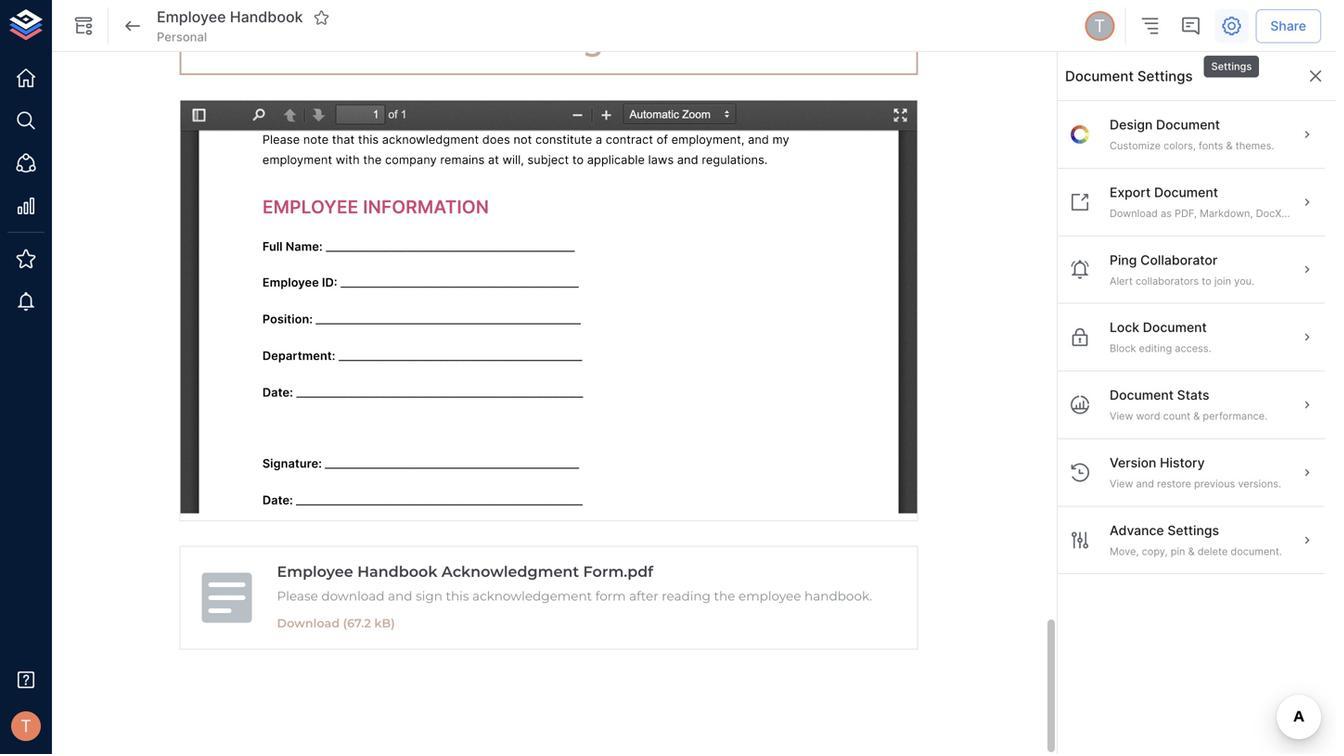 Task type: locate. For each thing, give the bounding box(es) containing it.
move,
[[1110, 546, 1140, 558]]

2 vertical spatial &
[[1189, 546, 1195, 558]]

settings tooltip
[[1203, 43, 1262, 79]]

handbook
[[230, 8, 303, 26], [357, 563, 438, 581]]

colors,
[[1164, 140, 1197, 152]]

delete
[[1198, 546, 1229, 558]]

& inside 'design document customize colors, fonts & themes.'
[[1227, 140, 1233, 152]]

customize
[[1110, 140, 1161, 152]]

0 horizontal spatial employee
[[157, 8, 226, 26]]

acknowledgment
[[412, 22, 687, 59], [442, 563, 579, 581]]

ping
[[1110, 252, 1138, 268]]

t
[[1095, 16, 1106, 36], [21, 717, 31, 737]]

0 vertical spatial t button
[[1083, 8, 1118, 44]]

document inside lock document block editing access.
[[1144, 320, 1208, 336]]

settings inside advance settings move, copy, pin & delete document.
[[1168, 523, 1220, 539]]

view left word
[[1110, 410, 1134, 422]]

1 horizontal spatial and
[[1137, 478, 1155, 490]]

settings for advance settings move, copy, pin & delete document.
[[1168, 523, 1220, 539]]

download down please
[[277, 617, 340, 631]]

& right count
[[1194, 410, 1201, 422]]

lock
[[1110, 320, 1140, 336]]

download ( 67.2 kb )
[[277, 617, 395, 631]]

document inside document stats view word count & performance.
[[1110, 388, 1174, 403]]

employee up personal
[[157, 8, 226, 26]]

employee for employee handbook
[[157, 8, 226, 26]]

0 vertical spatial employee
[[157, 8, 226, 26]]

handbook up sign
[[357, 563, 438, 581]]

settings image
[[1221, 15, 1243, 37]]

handbook left the favorite image
[[230, 8, 303, 26]]

1 vertical spatial &
[[1194, 410, 1201, 422]]

document inside 'design document customize colors, fonts & themes.'
[[1157, 117, 1221, 133]]

0 vertical spatial t
[[1095, 16, 1106, 36]]

1 vertical spatial download
[[277, 617, 340, 631]]

table of contents image
[[1139, 15, 1162, 37]]

themes.
[[1236, 140, 1275, 152]]

and up ")"
[[388, 589, 413, 604]]

)
[[391, 617, 395, 631]]

1 view from the top
[[1110, 410, 1134, 422]]

employee inside employee handbook acknowledgment form.pdf please download and sign this acknowledgement form after reading the employee handbook.
[[277, 563, 353, 581]]

& inside document stats view word count & performance.
[[1194, 410, 1201, 422]]

settings up pin
[[1168, 523, 1220, 539]]

view inside version history view and restore previous versions.
[[1110, 478, 1134, 490]]

lock document block editing access.
[[1110, 320, 1212, 355]]

1 vertical spatial t
[[21, 717, 31, 737]]

(
[[343, 617, 347, 631]]

0 horizontal spatial t
[[21, 717, 31, 737]]

& right fonts
[[1227, 140, 1233, 152]]

0 vertical spatial and
[[1137, 478, 1155, 490]]

& for settings
[[1189, 546, 1195, 558]]

the
[[714, 589, 736, 604]]

1 horizontal spatial employee
[[277, 563, 353, 581]]

pin
[[1171, 546, 1186, 558]]

0 horizontal spatial handbook
[[230, 8, 303, 26]]

view down version
[[1110, 478, 1134, 490]]

& inside advance settings move, copy, pin & delete document.
[[1189, 546, 1195, 558]]

& for stats
[[1194, 410, 1201, 422]]

1 vertical spatial acknowledgment
[[442, 563, 579, 581]]

join
[[1215, 275, 1232, 287]]

1 horizontal spatial t button
[[1083, 8, 1118, 44]]

0 vertical spatial &
[[1227, 140, 1233, 152]]

1 vertical spatial handbook
[[357, 563, 438, 581]]

download
[[1110, 207, 1159, 219], [277, 617, 340, 631]]

kb
[[375, 617, 391, 631]]

settings
[[1212, 60, 1253, 72], [1138, 68, 1193, 84], [1168, 523, 1220, 539]]

document inside export document download as pdf, markdown, docx...
[[1155, 185, 1219, 200]]

document stats view word count & performance.
[[1110, 388, 1268, 422]]

0 vertical spatial acknowledgment
[[412, 22, 687, 59]]

document up the colors,
[[1157, 117, 1221, 133]]

view inside document stats view word count & performance.
[[1110, 410, 1134, 422]]

fonts
[[1199, 140, 1224, 152]]

settings down table of contents icon
[[1138, 68, 1193, 84]]

download down the export in the top of the page
[[1110, 207, 1159, 219]]

personal
[[157, 30, 207, 44]]

t button
[[1083, 8, 1118, 44], [6, 707, 46, 747]]

form
[[596, 589, 626, 604]]

2 view from the top
[[1110, 478, 1134, 490]]

collaborator
[[1141, 252, 1218, 268]]

restore
[[1158, 478, 1192, 490]]

document up word
[[1110, 388, 1174, 403]]

stats
[[1178, 388, 1210, 403]]

employee for employee handbook acknowledgment form.pdf please download and sign this acknowledgement form after reading the employee handbook.
[[277, 563, 353, 581]]

0 horizontal spatial and
[[388, 589, 413, 604]]

previous
[[1195, 478, 1236, 490]]

employee
[[157, 8, 226, 26], [277, 563, 353, 581]]

editing
[[1140, 343, 1173, 355]]

document
[[1066, 68, 1134, 84], [1157, 117, 1221, 133], [1155, 185, 1219, 200], [1144, 320, 1208, 336], [1110, 388, 1174, 403]]

and down version
[[1137, 478, 1155, 490]]

0 vertical spatial download
[[1110, 207, 1159, 219]]

document up access.
[[1144, 320, 1208, 336]]

export
[[1110, 185, 1151, 200]]

&
[[1227, 140, 1233, 152], [1194, 410, 1201, 422], [1189, 546, 1195, 558]]

1 horizontal spatial download
[[1110, 207, 1159, 219]]

& right pin
[[1189, 546, 1195, 558]]

0 vertical spatial view
[[1110, 410, 1134, 422]]

1 horizontal spatial handbook
[[357, 563, 438, 581]]

employee handbook acknowledgment form.pdf please download and sign this acknowledgement form after reading the employee handbook.
[[277, 563, 873, 604]]

document.
[[1231, 546, 1283, 558]]

and
[[1137, 478, 1155, 490], [388, 589, 413, 604]]

employee up please
[[277, 563, 353, 581]]

personal link
[[157, 29, 207, 46]]

1 vertical spatial employee
[[277, 563, 353, 581]]

copy,
[[1143, 546, 1169, 558]]

1 vertical spatial view
[[1110, 478, 1134, 490]]

employee handbook
[[157, 8, 303, 26]]

document up pdf,
[[1155, 185, 1219, 200]]

settings down settings icon at the right of page
[[1212, 60, 1253, 72]]

view
[[1110, 410, 1134, 422], [1110, 478, 1134, 490]]

handbook inside employee handbook acknowledgment form.pdf please download and sign this acknowledgement form after reading the employee handbook.
[[357, 563, 438, 581]]

1 vertical spatial t button
[[6, 707, 46, 747]]

acknowledgment inside employee handbook acknowledgment form.pdf please download and sign this acknowledgement form after reading the employee handbook.
[[442, 563, 579, 581]]

download inside export document download as pdf, markdown, docx...
[[1110, 207, 1159, 219]]

1 vertical spatial and
[[388, 589, 413, 604]]

0 vertical spatial handbook
[[230, 8, 303, 26]]



Task type: vqa. For each thing, say whether or not it's contained in the screenshot.


Task type: describe. For each thing, give the bounding box(es) containing it.
version history view and restore previous versions.
[[1110, 455, 1282, 490]]

document for lock document
[[1144, 320, 1208, 336]]

version
[[1110, 455, 1157, 471]]

export document download as pdf, markdown, docx...
[[1110, 185, 1291, 219]]

& for document
[[1227, 140, 1233, 152]]

handbook.
[[805, 589, 873, 604]]

share
[[1271, 18, 1307, 34]]

design document customize colors, fonts & themes.
[[1110, 117, 1275, 152]]

download
[[322, 589, 385, 604]]

count
[[1164, 410, 1191, 422]]

document for design document
[[1157, 117, 1221, 133]]

docx...
[[1257, 207, 1291, 219]]

advance settings move, copy, pin & delete document.
[[1110, 523, 1283, 558]]

handbook for employee handbook acknowledgment form.pdf please download and sign this acknowledgement form after reading the employee handbook.
[[357, 563, 438, 581]]

settings for document settings
[[1138, 68, 1193, 84]]

comments image
[[1180, 15, 1203, 37]]

to
[[1203, 275, 1212, 287]]

this
[[446, 589, 469, 604]]

acknowledgement
[[473, 589, 592, 604]]

document for export document
[[1155, 185, 1219, 200]]

show wiki image
[[72, 15, 95, 37]]

after
[[630, 589, 659, 604]]

document up design
[[1066, 68, 1134, 84]]

1 horizontal spatial t
[[1095, 16, 1106, 36]]

handbook for employee handbook
[[230, 8, 303, 26]]

view for version history
[[1110, 478, 1134, 490]]

share button
[[1256, 9, 1322, 43]]

access.
[[1176, 343, 1212, 355]]

form.pdf
[[584, 563, 654, 581]]

design
[[1110, 117, 1153, 133]]

markdown,
[[1200, 207, 1254, 219]]

0 horizontal spatial t button
[[6, 707, 46, 747]]

pdf,
[[1175, 207, 1198, 219]]

word
[[1137, 410, 1161, 422]]

alert
[[1110, 275, 1134, 287]]

and inside version history view and restore previous versions.
[[1137, 478, 1155, 490]]

favorite image
[[313, 9, 330, 26]]

reading
[[662, 589, 711, 604]]

employee
[[739, 589, 802, 604]]

please
[[277, 589, 318, 604]]

view for document stats
[[1110, 410, 1134, 422]]

go back image
[[122, 15, 144, 37]]

and inside employee handbook acknowledgment form.pdf please download and sign this acknowledgement form after reading the employee handbook.
[[388, 589, 413, 604]]

versions.
[[1239, 478, 1282, 490]]

sign
[[416, 589, 443, 604]]

performance.
[[1204, 410, 1268, 422]]

history
[[1161, 455, 1206, 471]]

ping collaborator alert collaborators to join you.
[[1110, 252, 1255, 287]]

0 horizontal spatial download
[[277, 617, 340, 631]]

advance
[[1110, 523, 1165, 539]]

document settings
[[1066, 68, 1193, 84]]

settings inside tooltip
[[1212, 60, 1253, 72]]

67.2
[[347, 617, 371, 631]]

you.
[[1235, 275, 1255, 287]]

block
[[1110, 343, 1137, 355]]

as
[[1161, 207, 1172, 219]]

collaborators
[[1136, 275, 1200, 287]]



